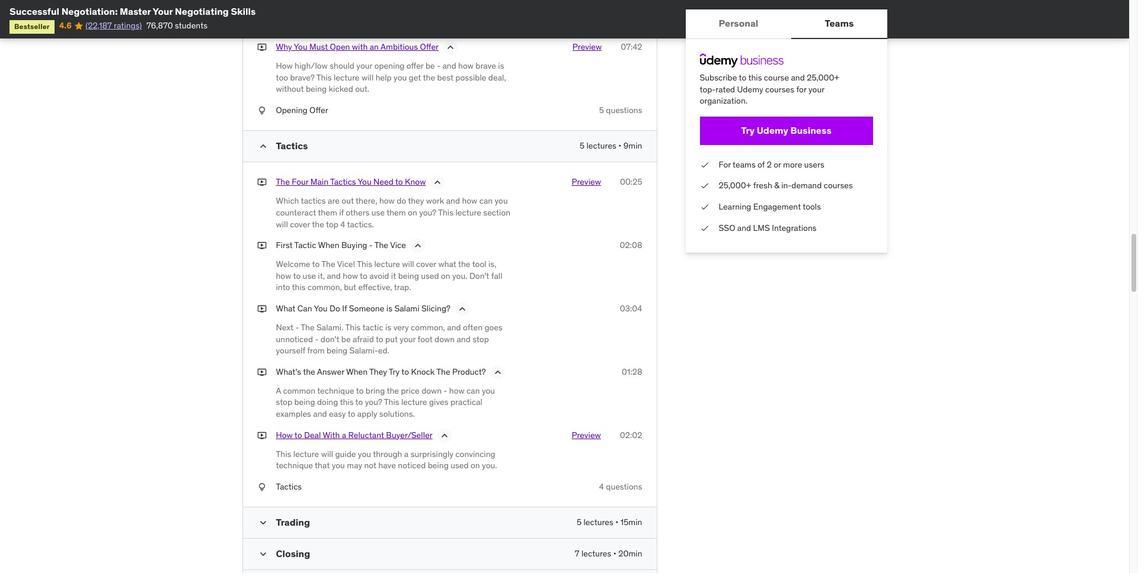Task type: describe. For each thing, give the bounding box(es) containing it.
answer
[[317, 367, 344, 378]]

through
[[373, 449, 402, 460]]

know
[[405, 177, 426, 188]]

trap.
[[394, 282, 411, 293]]

lecture inside welcome to the vice! this lecture will cover what the tool is, how to use it, and how to avoid it being used on you. don't fall into this common, but effective, trap.
[[374, 259, 400, 270]]

to down welcome
[[293, 271, 301, 282]]

the right what's
[[303, 367, 315, 378]]

afraid
[[353, 334, 374, 345]]

master
[[120, 5, 151, 17]]

xsmall image for sso
[[700, 223, 709, 234]]

work
[[426, 196, 444, 207]]

is inside how high/low should your opening offer be - and how brave is too brave? this lecture will help you get the best possible deal, without being kicked out.
[[498, 60, 504, 71]]

best
[[437, 72, 454, 83]]

engagement
[[753, 202, 801, 212]]

5 lectures • 9min
[[580, 141, 642, 151]]

may
[[347, 461, 362, 471]]

0 vertical spatial tactics
[[276, 140, 308, 152]]

this inside 'next - the salami. this tactic is very common, and often goes unnoticed - don't be afraid to put your foot down and stop yourself from being salami-ed.'
[[345, 323, 361, 333]]

product?
[[452, 367, 486, 378]]

and inside which tactics are out there, how do they work and how can you counteract them if others use them on you? this lecture section will cover the top 4 tactics.
[[446, 196, 460, 207]]

of
[[758, 159, 765, 170]]

hide lecture description image for this
[[432, 177, 444, 189]]

business
[[791, 125, 832, 136]]

do
[[330, 304, 340, 314]]

how up but
[[343, 271, 358, 282]]

preview for 02:02
[[572, 430, 601, 441]]

on inside welcome to the vice! this lecture will cover what the tool is, how to use it, and how to avoid it being used on you. don't fall into this common, but effective, trap.
[[441, 271, 450, 282]]

5 questions
[[599, 105, 642, 116]]

but
[[344, 282, 356, 293]]

5 for tactics
[[580, 141, 585, 151]]

this inside 'subscribe to this course and 25,000+ top‑rated udemy courses for your organization.'
[[748, 72, 762, 83]]

welcome to the vice! this lecture will cover what the tool is, how to use it, and how to avoid it being used on you. don't fall into this common, but effective, trap.
[[276, 259, 503, 293]]

lecture inside a common technique to bring the price down - how can you stop being doing this to you? this lecture gives practical examples and easy to apply solutions.
[[401, 397, 427, 408]]

xsmall image left opening
[[257, 105, 267, 116]]

must
[[310, 42, 328, 52]]

xsmall image left "what"
[[257, 304, 267, 315]]

0 vertical spatial preview
[[573, 42, 602, 52]]

to inside 'next - the salami. this tactic is very common, and often goes unnoticed - don't be afraid to put your foot down and stop yourself from being salami-ed.'
[[376, 334, 383, 345]]

5 for trading
[[577, 518, 582, 528]]

you inside a common technique to bring the price down - how can you stop being doing this to you? this lecture gives practical examples and easy to apply solutions.
[[482, 386, 495, 397]]

you inside "button"
[[294, 42, 308, 52]]

0 horizontal spatial 25,000+
[[719, 180, 751, 191]]

the inside which tactics are out there, how do they work and how can you counteract them if others use them on you? this lecture section will cover the top 4 tactics.
[[312, 219, 324, 230]]

this lecture will guide you through a surprisingly convincing technique that you may not have noticed being used on you.
[[276, 449, 497, 471]]

your
[[153, 5, 173, 17]]

to right need
[[395, 177, 403, 188]]

the four main tactics you need to know
[[276, 177, 426, 188]]

examples
[[276, 409, 311, 420]]

for teams of 2 or more users
[[719, 159, 825, 170]]

why you must open with an ambitious offer button
[[276, 42, 439, 56]]

is,
[[489, 259, 497, 270]]

brave
[[476, 60, 496, 71]]

this inside welcome to the vice! this lecture will cover what the tool is, how to use it, and how to avoid it being used on you. don't fall into this common, but effective, trap.
[[292, 282, 306, 293]]

- up from
[[315, 334, 319, 345]]

which tactics are out there, how do they work and how can you counteract them if others use them on you? this lecture section will cover the top 4 tactics.
[[276, 196, 511, 230]]

to up it,
[[312, 259, 320, 270]]

learning
[[719, 202, 751, 212]]

courses inside 'subscribe to this course and 25,000+ top‑rated udemy courses for your organization.'
[[765, 84, 795, 95]]

small image for closing
[[257, 549, 269, 561]]

negotiation:
[[61, 5, 118, 17]]

try udemy business
[[741, 125, 832, 136]]

for
[[797, 84, 807, 95]]

closing
[[276, 549, 310, 560]]

stop inside 'next - the salami. this tactic is very common, and often goes unnoticed - don't be afraid to put your foot down and stop yourself from being salami-ed.'
[[473, 334, 489, 345]]

00:25
[[620, 177, 642, 188]]

will inside welcome to the vice! this lecture will cover what the tool is, how to use it, and how to avoid it being used on you. don't fall into this common, but effective, trap.
[[402, 259, 414, 270]]

the inside welcome to the vice! this lecture will cover what the tool is, how to use it, and how to avoid it being used on you. don't fall into this common, but effective, trap.
[[322, 259, 335, 270]]

0 vertical spatial try
[[741, 125, 755, 136]]

• for trading
[[616, 518, 619, 528]]

you inside how high/low should your opening offer be - and how brave is too brave? this lecture will help you get the best possible deal, without being kicked out.
[[394, 72, 407, 83]]

- right buying
[[369, 240, 373, 251]]

you. inside welcome to the vice! this lecture will cover what the tool is, how to use it, and how to avoid it being used on you. don't fall into this common, but effective, trap.
[[452, 271, 468, 282]]

hide lecture description image for practical
[[492, 367, 504, 379]]

xsmall image up small icon
[[257, 482, 267, 493]]

xsmall image left the why
[[257, 42, 267, 53]]

- inside how high/low should your opening offer be - and how brave is too brave? this lecture will help you get the best possible deal, without being kicked out.
[[437, 60, 441, 71]]

this inside how high/low should your opening offer be - and how brave is too brave? this lecture will help you get the best possible deal, without being kicked out.
[[316, 72, 332, 83]]

you? inside which tactics are out there, how do they work and how can you counteract them if others use them on you? this lecture section will cover the top 4 tactics.
[[419, 208, 437, 218]]

used inside welcome to the vice! this lecture will cover what the tool is, how to use it, and how to avoid it being used on you. don't fall into this common, but effective, trap.
[[421, 271, 439, 282]]

which
[[276, 196, 299, 207]]

effective,
[[358, 282, 392, 293]]

small image
[[257, 518, 269, 530]]

salami
[[395, 304, 420, 314]]

the left vice
[[375, 240, 388, 251]]

lecture inside this lecture will guide you through a surprisingly convincing technique that you may not have noticed being used on you.
[[293, 449, 319, 460]]

a common technique to bring the price down - how can you stop being doing this to you? this lecture gives practical examples and easy to apply solutions.
[[276, 386, 495, 420]]

being inside this lecture will guide you through a surprisingly convincing technique that you may not have noticed being used on you.
[[428, 461, 449, 471]]

1 them from the left
[[318, 208, 337, 218]]

salami-
[[350, 346, 378, 356]]

- inside a common technique to bring the price down - how can you stop being doing this to you? this lecture gives practical examples and easy to apply solutions.
[[444, 386, 447, 397]]

use inside which tactics are out there, how do they work and how can you counteract them if others use them on you? this lecture section will cover the top 4 tactics.
[[372, 208, 385, 218]]

unnoticed
[[276, 334, 313, 345]]

teams
[[733, 159, 756, 170]]

often
[[463, 323, 483, 333]]

xsmall image left the "first"
[[257, 240, 267, 252]]

deal
[[304, 430, 321, 441]]

your inside 'next - the salami. this tactic is very common, and often goes unnoticed - don't be afraid to put your foot down and stop yourself from being salami-ed.'
[[400, 334, 416, 345]]

without
[[276, 84, 304, 94]]

down inside 'next - the salami. this tactic is very common, and often goes unnoticed - don't be afraid to put your foot down and stop yourself from being salami-ed.'
[[435, 334, 455, 345]]

be inside 'next - the salami. this tactic is very common, and often goes unnoticed - don't be afraid to put your foot down and stop yourself from being salami-ed.'
[[341, 334, 351, 345]]

gives
[[429, 397, 449, 408]]

0 horizontal spatial try
[[389, 367, 400, 378]]

offer
[[407, 60, 424, 71]]

xsmall image left fresh on the right of page
[[700, 180, 709, 192]]

1 horizontal spatial 4
[[599, 482, 604, 493]]

teams button
[[792, 9, 887, 38]]

bring
[[366, 386, 385, 397]]

what's the answer when they try to knock the product?
[[276, 367, 486, 378]]

5 lectures • 15min
[[577, 518, 642, 528]]

use inside welcome to the vice! this lecture will cover what the tool is, how to use it, and how to avoid it being used on you. don't fall into this common, but effective, trap.
[[303, 271, 316, 282]]

what
[[438, 259, 456, 270]]

four
[[292, 177, 309, 188]]

01:28
[[622, 367, 642, 378]]

to left deal
[[295, 430, 302, 441]]

hide lecture description image for convincing
[[439, 430, 450, 442]]

03:04
[[620, 304, 642, 314]]

kicked
[[329, 84, 353, 94]]

can
[[298, 304, 312, 314]]

1 horizontal spatial you
[[314, 304, 328, 314]]

1 vertical spatial courses
[[824, 180, 853, 191]]

your inside 'subscribe to this course and 25,000+ top‑rated udemy courses for your organization.'
[[809, 84, 825, 95]]

doing
[[317, 397, 338, 408]]

opening offer
[[276, 105, 328, 116]]

should
[[330, 60, 355, 71]]

integrations
[[772, 223, 817, 233]]

fresh
[[753, 180, 772, 191]]

open
[[330, 42, 350, 52]]

7
[[575, 549, 580, 560]]

skills
[[231, 5, 256, 17]]

the inside how high/low should your opening offer be - and how brave is too brave? this lecture will help you get the best possible deal, without being kicked out.
[[423, 72, 435, 83]]

to left knock
[[402, 367, 409, 378]]

on inside this lecture will guide you through a surprisingly convincing technique that you may not have noticed being used on you.
[[471, 461, 480, 471]]

to up apply
[[356, 397, 363, 408]]

1 horizontal spatial when
[[346, 367, 368, 378]]

avoid
[[370, 271, 389, 282]]

how left do
[[379, 196, 395, 207]]

for
[[719, 159, 731, 170]]

being inside a common technique to bring the price down - how can you stop being doing this to you? this lecture gives practical examples and easy to apply solutions.
[[294, 397, 315, 408]]

the four main tactics you need to know button
[[276, 177, 426, 191]]

top‑rated
[[700, 84, 735, 95]]

to left bring
[[356, 386, 364, 397]]

lectures for closing
[[582, 549, 611, 560]]

yourself
[[276, 346, 305, 356]]

and inside a common technique to bring the price down - how can you stop being doing this to you? this lecture gives practical examples and easy to apply solutions.
[[313, 409, 327, 420]]

common, inside 'next - the salami. this tactic is very common, and often goes unnoticed - don't be afraid to put your foot down and stop yourself from being salami-ed.'
[[411, 323, 445, 333]]

with
[[323, 430, 340, 441]]

how inside a common technique to bring the price down - how can you stop being doing this to you? this lecture gives practical examples and easy to apply solutions.
[[449, 386, 465, 397]]

xsmall image left 'four'
[[257, 177, 267, 189]]

- up unnoticed
[[296, 323, 299, 333]]

tactics
[[301, 196, 326, 207]]

offer inside "button"
[[420, 42, 439, 52]]

subscribe
[[700, 72, 737, 83]]

slicing?
[[422, 304, 451, 314]]

out
[[342, 196, 354, 207]]

and left "often"
[[447, 323, 461, 333]]

and right sso
[[737, 223, 751, 233]]

this inside this lecture will guide you through a surprisingly convincing technique that you may not have noticed being used on you.
[[276, 449, 291, 460]]

down inside a common technique to bring the price down - how can you stop being doing this to you? this lecture gives practical examples and easy to apply solutions.
[[422, 386, 442, 397]]

lectures for trading
[[584, 518, 614, 528]]

xsmall image left deal
[[257, 430, 267, 442]]

subscribe to this course and 25,000+ top‑rated udemy courses for your organization.
[[700, 72, 840, 106]]

you. inside this lecture will guide you through a surprisingly convincing technique that you may not have noticed being used on you.
[[482, 461, 497, 471]]

2 them from the left
[[387, 208, 406, 218]]

guide
[[335, 449, 356, 460]]

easy
[[329, 409, 346, 420]]

you down guide
[[332, 461, 345, 471]]

to right easy
[[348, 409, 355, 420]]

into
[[276, 282, 290, 293]]

how up into
[[276, 271, 291, 282]]

will inside how high/low should your opening offer be - and how brave is too brave? this lecture will help you get the best possible deal, without being kicked out.
[[362, 72, 374, 83]]

and down "often"
[[457, 334, 471, 345]]



Task type: vqa. For each thing, say whether or not it's contained in the screenshot.
middle the your
yes



Task type: locate. For each thing, give the bounding box(es) containing it.
1 vertical spatial tactics
[[330, 177, 356, 188]]

hide lecture description image for and
[[445, 42, 457, 53]]

your down why you must open with an ambitious offer "button"
[[357, 60, 372, 71]]

is up deal,
[[498, 60, 504, 71]]

0 vertical spatial you
[[294, 42, 308, 52]]

apply
[[357, 409, 377, 420]]

0 vertical spatial when
[[318, 240, 340, 251]]

1 vertical spatial hide lecture description image
[[412, 240, 424, 252]]

how inside how high/low should your opening offer be - and how brave is too brave? this lecture will help you get the best possible deal, without being kicked out.
[[276, 60, 293, 71]]

1 horizontal spatial you?
[[419, 208, 437, 218]]

the left price
[[387, 386, 399, 397]]

tool
[[472, 259, 487, 270]]

0 vertical spatial technique
[[317, 386, 354, 397]]

7 lectures • 20min
[[575, 549, 642, 560]]

0 horizontal spatial on
[[408, 208, 417, 218]]

0 vertical spatial common,
[[308, 282, 342, 293]]

main
[[311, 177, 329, 188]]

0 horizontal spatial when
[[318, 240, 340, 251]]

a
[[342, 430, 346, 441], [404, 449, 409, 460]]

the up it,
[[322, 259, 335, 270]]

technique inside a common technique to bring the price down - how can you stop being doing this to you? this lecture gives practical examples and easy to apply solutions.
[[317, 386, 354, 397]]

1 vertical spatial your
[[809, 84, 825, 95]]

2 horizontal spatial this
[[748, 72, 762, 83]]

and up best
[[443, 60, 456, 71]]

you inside button
[[358, 177, 372, 188]]

preview down 5 lectures • 9min
[[572, 177, 601, 188]]

next
[[276, 323, 293, 333]]

0 vertical spatial is
[[498, 60, 504, 71]]

xsmall image left what's
[[257, 367, 267, 378]]

opening
[[276, 105, 308, 116]]

a up noticed
[[404, 449, 409, 460]]

1 how from the top
[[276, 60, 293, 71]]

xsmall image left sso
[[700, 223, 709, 234]]

2 vertical spatial lectures
[[582, 549, 611, 560]]

1 vertical spatial be
[[341, 334, 351, 345]]

2 vertical spatial tactics
[[276, 482, 302, 493]]

questions for 5 questions
[[606, 105, 642, 116]]

1 vertical spatial try
[[389, 367, 400, 378]]

xsmall image left for
[[700, 159, 709, 171]]

you.
[[452, 271, 468, 282], [482, 461, 497, 471]]

1 vertical spatial lectures
[[584, 518, 614, 528]]

possible
[[456, 72, 486, 83]]

not
[[364, 461, 377, 471]]

to left the put
[[376, 334, 383, 345]]

this
[[316, 72, 332, 83], [438, 208, 454, 218], [357, 259, 372, 270], [345, 323, 361, 333], [384, 397, 399, 408], [276, 449, 291, 460]]

1 horizontal spatial a
[[404, 449, 409, 460]]

this
[[748, 72, 762, 83], [292, 282, 306, 293], [340, 397, 354, 408]]

1 horizontal spatial courses
[[824, 180, 853, 191]]

can inside which tactics are out there, how do they work and how can you counteract them if others use them on you? this lecture section will cover the top 4 tactics.
[[479, 196, 493, 207]]

successful negotiation: master your negotiating skills
[[9, 5, 256, 17]]

section
[[483, 208, 511, 218]]

you
[[294, 42, 308, 52], [358, 177, 372, 188], [314, 304, 328, 314]]

what
[[276, 304, 296, 314]]

0 vertical spatial offer
[[420, 42, 439, 52]]

to left the avoid
[[360, 271, 368, 282]]

76,870
[[147, 20, 173, 31]]

what's
[[276, 367, 301, 378]]

0 horizontal spatial them
[[318, 208, 337, 218]]

you. down the what on the left of the page
[[452, 271, 468, 282]]

being
[[306, 84, 327, 94], [398, 271, 419, 282], [327, 346, 348, 356], [294, 397, 315, 408], [428, 461, 449, 471]]

being down common on the bottom of the page
[[294, 397, 315, 408]]

1 horizontal spatial technique
[[317, 386, 354, 397]]

reluctant
[[348, 430, 384, 441]]

the inside a common technique to bring the price down - how can you stop being doing this to you? this lecture gives practical examples and easy to apply solutions.
[[387, 386, 399, 397]]

2 vertical spatial on
[[471, 461, 480, 471]]

how inside button
[[276, 430, 293, 441]]

bestseller
[[14, 22, 50, 31]]

-
[[437, 60, 441, 71], [369, 240, 373, 251], [296, 323, 299, 333], [315, 334, 319, 345], [444, 386, 447, 397]]

how up possible
[[458, 60, 474, 71]]

to inside 'subscribe to this course and 25,000+ top‑rated udemy courses for your organization.'
[[739, 72, 747, 83]]

this right into
[[292, 282, 306, 293]]

use down "there," in the left of the page
[[372, 208, 385, 218]]

1 vertical spatial use
[[303, 271, 316, 282]]

4
[[340, 219, 345, 230], [599, 482, 604, 493]]

the inside the four main tactics you need to know button
[[276, 177, 290, 188]]

don't
[[470, 271, 489, 282]]

1 vertical spatial a
[[404, 449, 409, 460]]

0 horizontal spatial use
[[303, 271, 316, 282]]

stop down "often"
[[473, 334, 489, 345]]

4 right top on the top left of the page
[[340, 219, 345, 230]]

the
[[276, 177, 290, 188], [375, 240, 388, 251], [322, 259, 335, 270], [301, 323, 315, 333], [437, 367, 450, 378]]

1 vertical spatial this
[[292, 282, 306, 293]]

• for closing
[[613, 549, 617, 560]]

1 vertical spatial you?
[[365, 397, 382, 408]]

cover left the what on the left of the page
[[416, 259, 436, 270]]

be right the offer
[[426, 60, 435, 71]]

5 up 7
[[577, 518, 582, 528]]

being inside welcome to the vice! this lecture will cover what the tool is, how to use it, and how to avoid it being used on you. don't fall into this common, but effective, trap.
[[398, 271, 419, 282]]

others
[[346, 208, 370, 218]]

2 horizontal spatial hide lecture description image
[[492, 367, 504, 379]]

lectures for tactics
[[587, 141, 617, 151]]

being inside how high/low should your opening offer be - and how brave is too brave? this lecture will help you get the best possible deal, without being kicked out.
[[306, 84, 327, 94]]

that
[[315, 461, 330, 471]]

0 horizontal spatial used
[[421, 271, 439, 282]]

this up easy
[[340, 397, 354, 408]]

be right the don't
[[341, 334, 351, 345]]

foot
[[418, 334, 433, 345]]

1 horizontal spatial them
[[387, 208, 406, 218]]

1 horizontal spatial stop
[[473, 334, 489, 345]]

common, down it,
[[308, 282, 342, 293]]

02:08
[[620, 240, 642, 251]]

fall
[[491, 271, 503, 282]]

counteract
[[276, 208, 316, 218]]

1 horizontal spatial hide lecture description image
[[432, 177, 444, 189]]

2 horizontal spatial your
[[809, 84, 825, 95]]

first tactic when buying - the vice
[[276, 240, 406, 251]]

small image for tactics
[[257, 141, 269, 153]]

hide lecture description image up "often"
[[457, 304, 468, 315]]

1 horizontal spatial your
[[400, 334, 416, 345]]

0 vertical spatial small image
[[257, 141, 269, 153]]

1 vertical spatial preview
[[572, 177, 601, 188]]

0 vertical spatial how
[[276, 60, 293, 71]]

ambitious
[[381, 42, 418, 52]]

hide lecture description image up surprisingly
[[439, 430, 450, 442]]

hide lecture description image up best
[[445, 42, 457, 53]]

1 horizontal spatial offer
[[420, 42, 439, 52]]

you left do
[[314, 304, 328, 314]]

1 vertical spatial you.
[[482, 461, 497, 471]]

2 vertical spatial this
[[340, 397, 354, 408]]

this left the course
[[748, 72, 762, 83]]

you up practical
[[482, 386, 495, 397]]

how for how high/low should your opening offer be - and how brave is too brave? this lecture will help you get the best possible deal, without being kicked out.
[[276, 60, 293, 71]]

1 vertical spatial cover
[[416, 259, 436, 270]]

1 vertical spatial 5
[[580, 141, 585, 151]]

used down the what on the left of the page
[[421, 271, 439, 282]]

deal,
[[488, 72, 506, 83]]

•
[[619, 141, 622, 151], [616, 518, 619, 528], [613, 549, 617, 560]]

teams
[[825, 17, 854, 29]]

1 vertical spatial •
[[616, 518, 619, 528]]

sso and lms integrations
[[719, 223, 817, 233]]

preview
[[573, 42, 602, 52], [572, 177, 601, 188], [572, 430, 601, 441]]

price
[[401, 386, 420, 397]]

practical
[[451, 397, 483, 408]]

1 vertical spatial how
[[276, 430, 293, 441]]

technique inside this lecture will guide you through a surprisingly convincing technique that you may not have noticed being used on you.
[[276, 461, 313, 471]]

a inside button
[[342, 430, 346, 441]]

xsmall image for for
[[700, 159, 709, 171]]

and inside how high/low should your opening offer be - and how brave is too brave? this lecture will help you get the best possible deal, without being kicked out.
[[443, 60, 456, 71]]

how inside how high/low should your opening offer be - and how brave is too brave? this lecture will help you get the best possible deal, without being kicked out.
[[458, 60, 474, 71]]

them down do
[[387, 208, 406, 218]]

being up trap.
[[398, 271, 419, 282]]

surprisingly
[[411, 449, 454, 460]]

2 vertical spatial hide lecture description image
[[492, 367, 504, 379]]

0 vertical spatial cover
[[290, 219, 310, 230]]

offer up the offer
[[420, 42, 439, 52]]

stop inside a common technique to bring the price down - how can you stop being doing this to you? this lecture gives practical examples and easy to apply solutions.
[[276, 397, 292, 408]]

help
[[376, 72, 392, 83]]

4 inside which tactics are out there, how do they work and how can you counteract them if others use them on you? this lecture section will cover the top 4 tactics.
[[340, 219, 345, 230]]

a inside this lecture will guide you through a surprisingly convincing technique that you may not have noticed being used on you.
[[404, 449, 409, 460]]

2 how from the top
[[276, 430, 293, 441]]

goes
[[485, 323, 503, 333]]

0 vertical spatial hide lecture description image
[[432, 177, 444, 189]]

this up 'afraid'
[[345, 323, 361, 333]]

0 horizontal spatial technique
[[276, 461, 313, 471]]

salami.
[[317, 323, 344, 333]]

25,000+ up learning
[[719, 180, 751, 191]]

1 horizontal spatial be
[[426, 60, 435, 71]]

how
[[458, 60, 474, 71], [379, 196, 395, 207], [462, 196, 477, 207], [276, 271, 291, 282], [343, 271, 358, 282], [449, 386, 465, 397]]

preview for 00:25
[[572, 177, 601, 188]]

0 horizontal spatial you?
[[365, 397, 382, 408]]

you? inside a common technique to bring the price down - how can you stop being doing this to you? this lecture gives practical examples and easy to apply solutions.
[[365, 397, 382, 408]]

lecture left section
[[456, 208, 481, 218]]

0 vertical spatial on
[[408, 208, 417, 218]]

(22,187
[[86, 20, 112, 31]]

in-
[[782, 180, 792, 191]]

1 vertical spatial you
[[358, 177, 372, 188]]

cover inside which tactics are out there, how do they work and how can you counteract them if others use them on you? this lecture section will cover the top 4 tactics.
[[290, 219, 310, 230]]

is up the put
[[385, 323, 391, 333]]

0 vertical spatial your
[[357, 60, 372, 71]]

cover inside welcome to the vice! this lecture will cover what the tool is, how to use it, and how to avoid it being used on you. don't fall into this common, but effective, trap.
[[416, 259, 436, 270]]

brave?
[[290, 72, 315, 83]]

this inside a common technique to bring the price down - how can you stop being doing this to you? this lecture gives practical examples and easy to apply solutions.
[[384, 397, 399, 408]]

tab list
[[686, 9, 887, 39]]

is inside 'next - the salami. this tactic is very common, and often goes unnoticed - don't be afraid to put your foot down and stop yourself from being salami-ed.'
[[385, 323, 391, 333]]

ratings)
[[114, 20, 142, 31]]

you? down work at the left top
[[419, 208, 437, 218]]

1 horizontal spatial 25,000+
[[807, 72, 840, 83]]

questions for 4 questions
[[606, 482, 642, 493]]

1 vertical spatial udemy
[[757, 125, 789, 136]]

your right "for"
[[809, 84, 825, 95]]

lecture inside how high/low should your opening offer be - and how brave is too brave? this lecture will help you get the best possible deal, without being kicked out.
[[334, 72, 360, 83]]

hide lecture description image for being
[[412, 240, 424, 252]]

next - the salami. this tactic is very common, and often goes unnoticed - don't be afraid to put your foot down and stop yourself from being salami-ed.
[[276, 323, 503, 356]]

• for tactics
[[619, 141, 622, 151]]

1 vertical spatial can
[[467, 386, 480, 397]]

this inside a common technique to bring the price down - how can you stop being doing this to you? this lecture gives practical examples and easy to apply solutions.
[[340, 397, 354, 408]]

on
[[408, 208, 417, 218], [441, 271, 450, 282], [471, 461, 480, 471]]

personal
[[719, 17, 759, 29]]

technique up doing
[[317, 386, 354, 397]]

2 vertical spatial preview
[[572, 430, 601, 441]]

don't
[[321, 334, 339, 345]]

1 horizontal spatial use
[[372, 208, 385, 218]]

0 vertical spatial 5
[[599, 105, 604, 116]]

your inside how high/low should your opening offer be - and how brave is too brave? this lecture will help you get the best possible deal, without being kicked out.
[[357, 60, 372, 71]]

1 horizontal spatial on
[[441, 271, 450, 282]]

lecture inside which tactics are out there, how do they work and how can you counteract them if others use them on you? this lecture section will cover the top 4 tactics.
[[456, 208, 481, 218]]

put
[[385, 334, 398, 345]]

to
[[739, 72, 747, 83], [395, 177, 403, 188], [312, 259, 320, 270], [293, 271, 301, 282], [360, 271, 368, 282], [376, 334, 383, 345], [402, 367, 409, 378], [356, 386, 364, 397], [356, 397, 363, 408], [348, 409, 355, 420], [295, 430, 302, 441]]

1 vertical spatial is
[[386, 304, 393, 314]]

25,000+ inside 'subscribe to this course and 25,000+ top‑rated udemy courses for your organization.'
[[807, 72, 840, 83]]

demand
[[792, 180, 822, 191]]

xsmall image left learning
[[700, 202, 709, 213]]

more
[[783, 159, 802, 170]]

0 horizontal spatial hide lecture description image
[[412, 240, 424, 252]]

try right they
[[389, 367, 400, 378]]

and right work at the left top
[[446, 196, 460, 207]]

lecture
[[334, 72, 360, 83], [456, 208, 481, 218], [374, 259, 400, 270], [401, 397, 427, 408], [293, 449, 319, 460]]

try up teams
[[741, 125, 755, 136]]

this inside which tactics are out there, how do they work and how can you counteract them if others use them on you? this lecture section will cover the top 4 tactics.
[[438, 208, 454, 218]]

0 vertical spatial •
[[619, 141, 622, 151]]

you left the get
[[394, 72, 407, 83]]

will inside this lecture will guide you through a surprisingly convincing technique that you may not have noticed being used on you.
[[321, 449, 333, 460]]

1 horizontal spatial common,
[[411, 323, 445, 333]]

tab list containing personal
[[686, 9, 887, 39]]

lecture up that
[[293, 449, 319, 460]]

the inside 'next - the salami. this tactic is very common, and often goes unnoticed - don't be afraid to put your foot down and stop yourself from being salami-ed.'
[[301, 323, 315, 333]]

25,000+ right the course
[[807, 72, 840, 83]]

technique
[[317, 386, 354, 397], [276, 461, 313, 471]]

tactics down opening
[[276, 140, 308, 152]]

being down surprisingly
[[428, 461, 449, 471]]

0 vertical spatial you?
[[419, 208, 437, 218]]

on down convincing
[[471, 461, 480, 471]]

0 vertical spatial use
[[372, 208, 385, 218]]

lectures left 15min
[[584, 518, 614, 528]]

you left need
[[358, 177, 372, 188]]

questions up 9min
[[606, 105, 642, 116]]

2 vertical spatial hide lecture description image
[[439, 430, 450, 442]]

0 vertical spatial can
[[479, 196, 493, 207]]

and inside welcome to the vice! this lecture will cover what the tool is, how to use it, and how to avoid it being used on you. don't fall into this common, but effective, trap.
[[327, 271, 341, 282]]

how to deal with a reluctant buyer/seller
[[276, 430, 433, 441]]

0 vertical spatial a
[[342, 430, 346, 441]]

be inside how high/low should your opening offer be - and how brave is too brave? this lecture will help you get the best possible deal, without being kicked out.
[[426, 60, 435, 71]]

courses down the course
[[765, 84, 795, 95]]

how
[[276, 60, 293, 71], [276, 430, 293, 441]]

if
[[342, 304, 347, 314]]

organization.
[[700, 96, 748, 106]]

2 questions from the top
[[606, 482, 642, 493]]

0 horizontal spatial be
[[341, 334, 351, 345]]

this down examples
[[276, 449, 291, 460]]

0 vertical spatial this
[[748, 72, 762, 83]]

common, inside welcome to the vice! this lecture will cover what the tool is, how to use it, and how to avoid it being used on you. don't fall into this common, but effective, trap.
[[308, 282, 342, 293]]

1 horizontal spatial you.
[[482, 461, 497, 471]]

first
[[276, 240, 293, 251]]

on inside which tactics are out there, how do they work and how can you counteract them if others use them on you? this lecture section will cover the top 4 tactics.
[[408, 208, 417, 218]]

1 vertical spatial 25,000+
[[719, 180, 751, 191]]

will down vice
[[402, 259, 414, 270]]

xsmall image for learning
[[700, 202, 709, 213]]

0 vertical spatial be
[[426, 60, 435, 71]]

opening
[[374, 60, 405, 71]]

0 horizontal spatial offer
[[310, 105, 328, 116]]

0 vertical spatial down
[[435, 334, 455, 345]]

tactics up trading
[[276, 482, 302, 493]]

to down udemy business image
[[739, 72, 747, 83]]

1 vertical spatial when
[[346, 367, 368, 378]]

hide lecture description image up work at the left top
[[432, 177, 444, 189]]

0 horizontal spatial cover
[[290, 219, 310, 230]]

buyer/seller
[[386, 430, 433, 441]]

down
[[435, 334, 455, 345], [422, 386, 442, 397]]

udemy business image
[[700, 53, 784, 68]]

you? down bring
[[365, 397, 382, 408]]

xsmall image
[[257, 42, 267, 53], [700, 159, 709, 171], [257, 177, 267, 189], [700, 202, 709, 213], [700, 223, 709, 234]]

2 vertical spatial •
[[613, 549, 617, 560]]

the inside welcome to the vice! this lecture will cover what the tool is, how to use it, and how to avoid it being used on you. don't fall into this common, but effective, trap.
[[458, 259, 471, 270]]

preview left 07:42
[[573, 42, 602, 52]]

can inside a common technique to bring the price down - how can you stop being doing this to you? this lecture gives practical examples and easy to apply solutions.
[[467, 386, 480, 397]]

you. down convincing
[[482, 461, 497, 471]]

is for slicing?
[[386, 304, 393, 314]]

you inside which tactics are out there, how do they work and how can you counteract them if others use them on you? this lecture section will cover the top 4 tactics.
[[495, 196, 508, 207]]

- up best
[[437, 60, 441, 71]]

udemy inside 'subscribe to this course and 25,000+ top‑rated udemy courses for your organization.'
[[737, 84, 763, 95]]

0 vertical spatial 4
[[340, 219, 345, 230]]

technique left that
[[276, 461, 313, 471]]

this inside welcome to the vice! this lecture will cover what the tool is, how to use it, and how to avoid it being used on you. don't fall into this common, but effective, trap.
[[357, 259, 372, 270]]

you up the not
[[358, 449, 371, 460]]

tools
[[803, 202, 821, 212]]

1 vertical spatial 4
[[599, 482, 604, 493]]

is for common,
[[385, 323, 391, 333]]

lecture down price
[[401, 397, 427, 408]]

common
[[283, 386, 315, 397]]

tactics up out
[[330, 177, 356, 188]]

from
[[307, 346, 325, 356]]

will up out.
[[362, 72, 374, 83]]

being inside 'next - the salami. this tactic is very common, and often goes unnoticed - don't be afraid to put your foot down and stop yourself from being salami-ed.'
[[327, 346, 348, 356]]

common, up foot
[[411, 323, 445, 333]]

negotiating
[[175, 5, 229, 17]]

used inside this lecture will guide you through a surprisingly convincing technique that you may not have noticed being used on you.
[[451, 461, 469, 471]]

will up that
[[321, 449, 333, 460]]

hide lecture description image for common,
[[457, 304, 468, 315]]

on down they
[[408, 208, 417, 218]]

how up practical
[[449, 386, 465, 397]]

07:42
[[621, 42, 642, 52]]

1 horizontal spatial try
[[741, 125, 755, 136]]

xsmall image
[[257, 105, 267, 116], [700, 180, 709, 192], [257, 240, 267, 252], [257, 304, 267, 315], [257, 367, 267, 378], [257, 430, 267, 442], [257, 482, 267, 493]]

your
[[357, 60, 372, 71], [809, 84, 825, 95], [400, 334, 416, 345]]

lms
[[753, 223, 770, 233]]

you up section
[[495, 196, 508, 207]]

high/low
[[295, 60, 328, 71]]

1 questions from the top
[[606, 105, 642, 116]]

(22,187 ratings)
[[86, 20, 142, 31]]

0 horizontal spatial your
[[357, 60, 372, 71]]

• left 9min
[[619, 141, 622, 151]]

or
[[774, 159, 781, 170]]

and right it,
[[327, 271, 341, 282]]

and inside 'subscribe to this course and 25,000+ top‑rated udemy courses for your organization.'
[[791, 72, 805, 83]]

0 vertical spatial 25,000+
[[807, 72, 840, 83]]

hide lecture description image
[[432, 177, 444, 189], [412, 240, 424, 252], [492, 367, 504, 379]]

this up solutions.
[[384, 397, 399, 408]]

hide lecture description image right vice
[[412, 240, 424, 252]]

hide lecture description image
[[445, 42, 457, 53], [457, 304, 468, 315], [439, 430, 450, 442]]

how for how to deal with a reluctant buyer/seller
[[276, 430, 293, 441]]

0 vertical spatial hide lecture description image
[[445, 42, 457, 53]]

0 vertical spatial used
[[421, 271, 439, 282]]

02:02
[[620, 430, 642, 441]]

2 vertical spatial 5
[[577, 518, 582, 528]]

it
[[391, 271, 396, 282]]

0 vertical spatial udemy
[[737, 84, 763, 95]]

if
[[339, 208, 344, 218]]

2 small image from the top
[[257, 549, 269, 561]]

1 vertical spatial small image
[[257, 549, 269, 561]]

0 vertical spatial you.
[[452, 271, 468, 282]]

preview left '02:02'
[[572, 430, 601, 441]]

0 horizontal spatial 4
[[340, 219, 345, 230]]

tactics inside button
[[330, 177, 356, 188]]

1 horizontal spatial cover
[[416, 259, 436, 270]]

lectures left 9min
[[587, 141, 617, 151]]

the right the get
[[423, 72, 435, 83]]

2 vertical spatial you
[[314, 304, 328, 314]]

how right work at the left top
[[462, 196, 477, 207]]

will inside which tactics are out there, how do they work and how can you counteract them if others use them on you? this lecture section will cover the top 4 tactics.
[[276, 219, 288, 230]]

small image
[[257, 141, 269, 153], [257, 549, 269, 561]]

1 small image from the top
[[257, 141, 269, 153]]

2
[[767, 159, 772, 170]]

why you must open with an ambitious offer
[[276, 42, 439, 52]]

down up gives
[[422, 386, 442, 397]]

the right knock
[[437, 367, 450, 378]]



